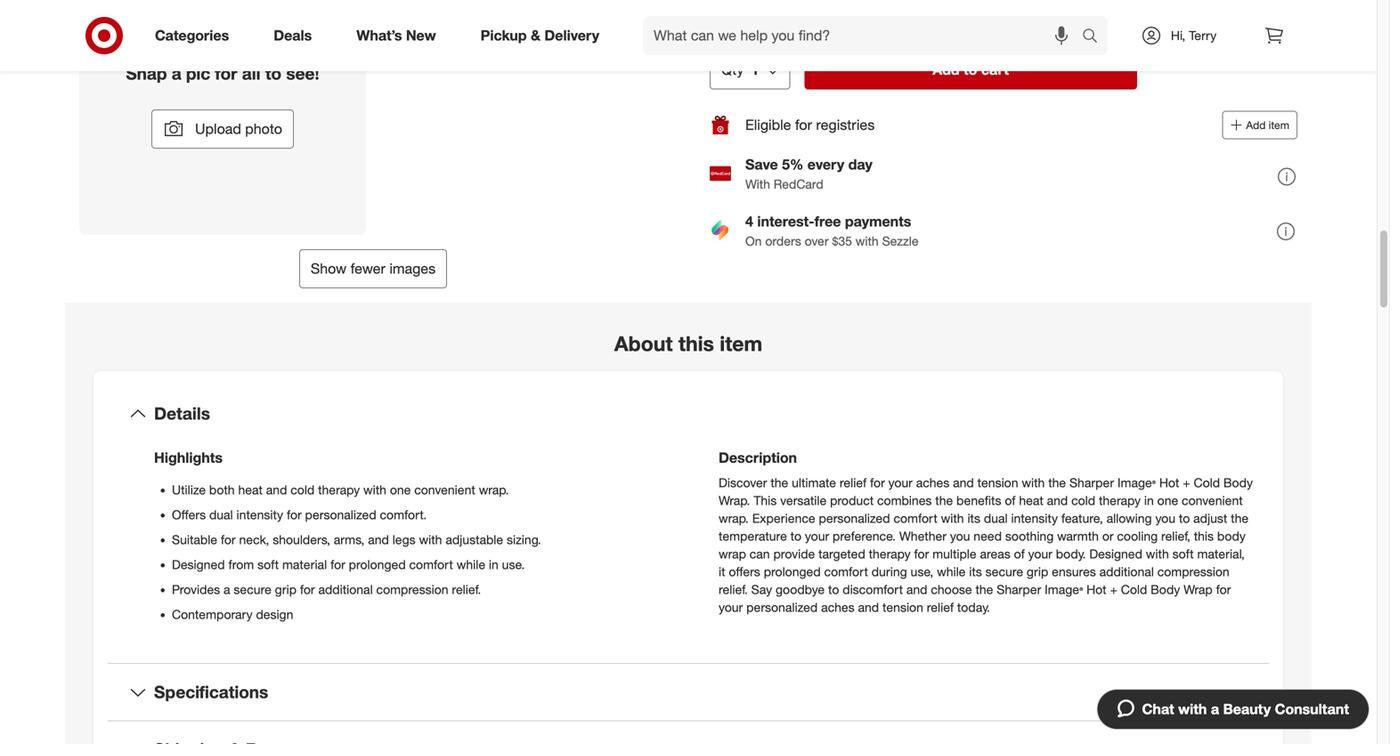 Task type: describe. For each thing, give the bounding box(es) containing it.
on
[[745, 233, 762, 249]]

adjustable
[[446, 532, 503, 548]]

with
[[745, 176, 770, 192]]

with right legs
[[419, 532, 442, 548]]

search button
[[1074, 16, 1117, 59]]

only
[[710, 10, 739, 27]]

say
[[751, 582, 772, 598]]

the left "benefits"
[[935, 493, 953, 509]]

compression inside description discover the ultimate relief for your aches and tension with the sharper image® hot + cold body wrap. this versatile product combines the benefits of heat and cold therapy in one convenient wrap. experience personalized comfort with its dual intensity feature, allowing you to adjust the temperature to your preference. whether you need soothing warmth or cooling relief, this body wrap can provide targeted therapy for multiple areas of your body. designed with soft material, it offers prolonged comfort during use, while its secure grip ensures additional compression relief. say goodbye to discomfort and choose the sharper image® hot + cold body wrap for your personalized aches and tension relief today.
[[1157, 564, 1230, 580]]

categories
[[155, 27, 229, 44]]

1 horizontal spatial you
[[1155, 511, 1176, 527]]

0 vertical spatial tension
[[977, 475, 1018, 491]]

the up body
[[1231, 511, 1249, 527]]

discomfort
[[843, 582, 903, 598]]

suitable
[[172, 532, 217, 548]]

while inside description discover the ultimate relief for your aches and tension with the sharper image® hot + cold body wrap. this versatile product combines the benefits of heat and cold therapy in one convenient wrap. experience personalized comfort with its dual intensity feature, allowing you to adjust the temperature to your preference. whether you need soothing warmth or cooling relief, this body wrap can provide targeted therapy for multiple areas of your body. designed with soft material, it offers prolonged comfort during use, while its secure grip ensures additional compression relief. say goodbye to discomfort and choose the sharper image® hot + cold body wrap for your personalized aches and tension relief today.
[[937, 564, 966, 580]]

sizing.
[[507, 532, 541, 548]]

details
[[154, 403, 210, 424]]

your up combines
[[888, 475, 913, 491]]

to inside add to cart button
[[964, 61, 977, 78]]

description discover the ultimate relief for your aches and tension with the sharper image® hot + cold body wrap. this versatile product combines the benefits of heat and cold therapy in one convenient wrap. experience personalized comfort with its dual intensity feature, allowing you to adjust the temperature to your preference. whether you need soothing warmth or cooling relief, this body wrap can provide targeted therapy for multiple areas of your body. designed with soft material, it offers prolonged comfort during use, while its secure grip ensures additional compression relief. say goodbye to discomfort and choose the sharper image® hot + cold body wrap for your personalized aches and tension relief today.
[[719, 450, 1253, 616]]

today.
[[957, 600, 990, 616]]

arms,
[[334, 532, 365, 548]]

provide
[[773, 547, 815, 562]]

consultant
[[1275, 701, 1349, 718]]

description
[[719, 450, 797, 467]]

pickup & delivery
[[481, 27, 599, 44]]

0 vertical spatial +
[[1183, 475, 1190, 491]]

for down material
[[300, 582, 315, 598]]

offers
[[729, 564, 760, 580]]

beauty
[[1223, 701, 1271, 718]]

0 vertical spatial wrap.
[[479, 483, 509, 498]]

qty
[[721, 61, 744, 78]]

item inside button
[[1269, 118, 1289, 132]]

0 horizontal spatial designed
[[172, 557, 225, 573]]

upload photo button
[[151, 110, 294, 149]]

&
[[531, 27, 541, 44]]

search
[[1074, 29, 1117, 46]]

intensity inside description discover the ultimate relief for your aches and tension with the sharper image® hot + cold body wrap. this versatile product combines the benefits of heat and cold therapy in one convenient wrap. experience personalized comfort with its dual intensity feature, allowing you to adjust the temperature to your preference. whether you need soothing warmth or cooling relief, this body wrap can provide targeted therapy for multiple areas of your body. designed with soft material, it offers prolonged comfort during use, while its secure grip ensures additional compression relief. say goodbye to discomfort and choose the sharper image® hot + cold body wrap for your personalized aches and tension relief today.
[[1011, 511, 1058, 527]]

material
[[282, 557, 327, 573]]

0 horizontal spatial soft
[[257, 557, 279, 573]]

specifications
[[154, 682, 268, 703]]

hi, terry
[[1171, 28, 1217, 43]]

specifications button
[[108, 664, 1269, 721]]

feature,
[[1061, 511, 1103, 527]]

0 horizontal spatial intensity
[[236, 507, 283, 523]]

add item
[[1246, 118, 1289, 132]]

left
[[755, 10, 775, 27]]

what's new
[[356, 27, 436, 44]]

1 horizontal spatial body
[[1224, 475, 1253, 491]]

upload
[[195, 120, 241, 138]]

1 horizontal spatial therapy
[[869, 547, 911, 562]]

and up "benefits"
[[953, 475, 974, 491]]

1 vertical spatial its
[[969, 564, 982, 580]]

2 horizontal spatial therapy
[[1099, 493, 1141, 509]]

0 horizontal spatial tension
[[883, 600, 923, 616]]

every
[[808, 156, 844, 173]]

1 horizontal spatial aches
[[916, 475, 950, 491]]

what's new link
[[341, 16, 458, 55]]

$35
[[832, 233, 852, 249]]

utilize both heat and cold therapy with one convenient wrap.
[[172, 483, 509, 498]]

choose
[[931, 582, 972, 598]]

image gallery element
[[79, 0, 667, 289]]

for inside already have this product? snap a pic for all to see!
[[215, 63, 237, 84]]

1 vertical spatial this
[[678, 331, 714, 356]]

add to cart button
[[804, 50, 1137, 89]]

add item button
[[1222, 111, 1298, 139]]

utilize
[[172, 483, 206, 498]]

2 horizontal spatial comfort
[[894, 511, 938, 527]]

with down relief,
[[1146, 547, 1169, 562]]

pickup
[[481, 27, 527, 44]]

and up offers dual intensity for personalized comfort.
[[266, 483, 287, 498]]

0 horizontal spatial personalized
[[305, 507, 376, 523]]

use.
[[502, 557, 525, 573]]

discover
[[719, 475, 767, 491]]

whether
[[899, 529, 947, 544]]

body
[[1217, 529, 1246, 544]]

1 vertical spatial additional
[[318, 582, 373, 598]]

body.
[[1056, 547, 1086, 562]]

1 vertical spatial of
[[1014, 547, 1025, 562]]

and down use,
[[906, 582, 927, 598]]

it
[[719, 564, 725, 580]]

all
[[242, 63, 261, 84]]

about
[[614, 331, 673, 356]]

pickup & delivery link
[[465, 16, 622, 55]]

0 vertical spatial its
[[968, 511, 980, 527]]

0 horizontal spatial cold
[[291, 483, 315, 498]]

about this item
[[614, 331, 762, 356]]

1 for qty
[[751, 61, 759, 78]]

both
[[209, 483, 235, 498]]

wrap.
[[719, 493, 750, 509]]

1 vertical spatial secure
[[234, 582, 271, 598]]

relief,
[[1161, 529, 1190, 544]]

wrap. inside description discover the ultimate relief for your aches and tension with the sharper image® hot + cold body wrap. this versatile product combines the benefits of heat and cold therapy in one convenient wrap. experience personalized comfort with its dual intensity feature, allowing you to adjust the temperature to your preference. whether you need soothing warmth or cooling relief, this body wrap can provide targeted therapy for multiple areas of your body. designed with soft material, it offers prolonged comfort during use, while its secure grip ensures additional compression relief. say goodbye to discomfort and choose the sharper image® hot + cold body wrap for your personalized aches and tension relief today.
[[719, 511, 749, 527]]

to up relief,
[[1179, 511, 1190, 527]]

0 horizontal spatial while
[[457, 557, 485, 573]]

offers
[[172, 507, 206, 523]]

sezzle
[[882, 233, 919, 249]]

product
[[830, 493, 874, 509]]

comfort.
[[380, 507, 427, 523]]

save
[[745, 156, 778, 173]]

2 horizontal spatial personalized
[[819, 511, 890, 527]]

versatile
[[780, 493, 827, 509]]

soothing
[[1005, 529, 1054, 544]]

0 horizontal spatial cold
[[1121, 582, 1147, 598]]

allowing
[[1107, 511, 1152, 527]]

add for add item
[[1246, 118, 1266, 132]]

1 vertical spatial relief
[[927, 600, 954, 616]]

pic
[[186, 63, 210, 84]]

details button
[[108, 386, 1269, 442]]

0 horizontal spatial prolonged
[[349, 557, 406, 573]]

wrap
[[1184, 582, 1213, 598]]

only 1 left
[[710, 10, 775, 27]]

show fewer images button
[[299, 250, 447, 289]]

0 horizontal spatial sharper
[[997, 582, 1041, 598]]

0 horizontal spatial comfort
[[409, 557, 453, 573]]

day
[[848, 156, 873, 173]]

for right wrap
[[1216, 582, 1231, 598]]

relief. inside description discover the ultimate relief for your aches and tension with the sharper image® hot + cold body wrap. this versatile product combines the benefits of heat and cold therapy in one convenient wrap. experience personalized comfort with its dual intensity feature, allowing you to adjust the temperature to your preference. whether you need soothing warmth or cooling relief, this body wrap can provide targeted therapy for multiple areas of your body. designed with soft material, it offers prolonged comfort during use, while its secure grip ensures additional compression relief. say goodbye to discomfort and choose the sharper image® hot + cold body wrap for your personalized aches and tension relief today.
[[719, 582, 748, 598]]

benefits
[[956, 493, 1001, 509]]

registries
[[816, 116, 875, 133]]

with inside '4 interest-free payments on orders over $35 with sezzle'
[[856, 233, 879, 249]]

multiple
[[933, 547, 977, 562]]

1 for only
[[743, 10, 751, 27]]

this
[[754, 493, 777, 509]]

What can we help you find? suggestions appear below search field
[[643, 16, 1086, 55]]

the up today.
[[976, 582, 993, 598]]

show fewer images
[[311, 260, 436, 278]]

chat
[[1142, 701, 1174, 718]]

1 vertical spatial body
[[1151, 582, 1180, 598]]

cold inside description discover the ultimate relief for your aches and tension with the sharper image® hot + cold body wrap. this versatile product combines the benefits of heat and cold therapy in one convenient wrap. experience personalized comfort with its dual intensity feature, allowing you to adjust the temperature to your preference. whether you need soothing warmth or cooling relief, this body wrap can provide targeted therapy for multiple areas of your body. designed with soft material, it offers prolonged comfort during use, while its secure grip ensures additional compression relief. say goodbye to discomfort and choose the sharper image® hot + cold body wrap for your personalized aches and tension relief today.
[[1071, 493, 1095, 509]]

0 horizontal spatial aches
[[821, 600, 855, 616]]

0 horizontal spatial convenient
[[414, 483, 475, 498]]

dual inside description discover the ultimate relief for your aches and tension with the sharper image® hot + cold body wrap. this versatile product combines the benefits of heat and cold therapy in one convenient wrap. experience personalized comfort with its dual intensity feature, allowing you to adjust the temperature to your preference. whether you need soothing warmth or cooling relief, this body wrap can provide targeted therapy for multiple areas of your body. designed with soft material, it offers prolonged comfort during use, while its secure grip ensures additional compression relief. say goodbye to discomfort and choose the sharper image® hot + cold body wrap for your personalized aches and tension relief today.
[[984, 511, 1008, 527]]



Task type: locate. For each thing, give the bounding box(es) containing it.
1 horizontal spatial comfort
[[824, 564, 868, 580]]

snap
[[126, 63, 167, 84]]

tension down 'discomfort'
[[883, 600, 923, 616]]

already have this product? snap a pic for all to see!
[[115, 35, 330, 84]]

for right eligible
[[795, 116, 812, 133]]

0 vertical spatial hot
[[1159, 475, 1179, 491]]

0 vertical spatial add
[[933, 61, 960, 78]]

neck,
[[239, 532, 269, 548]]

1 right qty
[[751, 61, 759, 78]]

in left 'use.'
[[489, 557, 499, 573]]

therapy up allowing
[[1099, 493, 1141, 509]]

0 vertical spatial additional
[[1100, 564, 1154, 580]]

hot
[[1159, 475, 1179, 491], [1087, 582, 1107, 598]]

heat right both
[[238, 483, 263, 498]]

0 vertical spatial compression
[[1157, 564, 1230, 580]]

cold up adjust
[[1194, 475, 1220, 491]]

2 relief. from the left
[[452, 582, 481, 598]]

experience
[[752, 511, 815, 527]]

warmth
[[1057, 529, 1099, 544]]

a inside already have this product? snap a pic for all to see!
[[172, 63, 181, 84]]

1 horizontal spatial compression
[[1157, 564, 1230, 580]]

this inside description discover the ultimate relief for your aches and tension with the sharper image® hot + cold body wrap. this versatile product combines the benefits of heat and cold therapy in one convenient wrap. experience personalized comfort with its dual intensity feature, allowing you to adjust the temperature to your preference. whether you need soothing warmth or cooling relief, this body wrap can provide targeted therapy for multiple areas of your body. designed with soft material, it offers prolonged comfort during use, while its secure grip ensures additional compression relief. say goodbye to discomfort and choose the sharper image® hot + cold body wrap for your personalized aches and tension relief today.
[[1194, 529, 1214, 544]]

with down payments
[[856, 233, 879, 249]]

over
[[805, 233, 829, 249]]

0 horizontal spatial therapy
[[318, 483, 360, 498]]

with right chat
[[1178, 701, 1207, 718]]

0 vertical spatial relief
[[840, 475, 867, 491]]

its
[[968, 511, 980, 527], [969, 564, 982, 580]]

1 vertical spatial image®
[[1045, 582, 1083, 598]]

tension
[[977, 475, 1018, 491], [883, 600, 923, 616]]

a up contemporary design
[[224, 582, 230, 598]]

soft down relief,
[[1172, 547, 1194, 562]]

0 vertical spatial 1
[[743, 10, 751, 27]]

1 vertical spatial you
[[950, 529, 970, 544]]

0 horizontal spatial grip
[[275, 582, 297, 598]]

1 horizontal spatial one
[[1157, 493, 1178, 509]]

body
[[1224, 475, 1253, 491], [1151, 582, 1180, 598]]

1 horizontal spatial relief
[[927, 600, 954, 616]]

for down arms,
[[330, 557, 345, 573]]

shoulders,
[[273, 532, 330, 548]]

1 vertical spatial tension
[[883, 600, 923, 616]]

1 vertical spatial wrap.
[[719, 511, 749, 527]]

1 horizontal spatial item
[[1269, 118, 1289, 132]]

wrap
[[719, 547, 746, 562]]

cold
[[291, 483, 315, 498], [1071, 493, 1095, 509]]

0 horizontal spatial dual
[[209, 507, 233, 523]]

1 horizontal spatial heat
[[1019, 493, 1043, 509]]

to up 'provide' on the bottom right of the page
[[790, 529, 802, 544]]

with down "benefits"
[[941, 511, 964, 527]]

upload photo
[[195, 120, 282, 138]]

orders
[[765, 233, 801, 249]]

convenient up adjust
[[1182, 493, 1243, 509]]

with
[[856, 233, 879, 249], [1022, 475, 1045, 491], [363, 483, 386, 498], [941, 511, 964, 527], [419, 532, 442, 548], [1146, 547, 1169, 562], [1178, 701, 1207, 718]]

personalized down product
[[819, 511, 890, 527]]

comfort up whether
[[894, 511, 938, 527]]

0 horizontal spatial additional
[[318, 582, 373, 598]]

additional down designed from soft material for prolonged comfort while in use.
[[318, 582, 373, 598]]

cold
[[1194, 475, 1220, 491], [1121, 582, 1147, 598]]

a left pic
[[172, 63, 181, 84]]

+ up relief,
[[1183, 475, 1190, 491]]

the up feature,
[[1048, 475, 1066, 491]]

relief.
[[719, 582, 748, 598], [452, 582, 481, 598]]

add inside the add item button
[[1246, 118, 1266, 132]]

in inside description discover the ultimate relief for your aches and tension with the sharper image® hot + cold body wrap. this versatile product combines the benefits of heat and cold therapy in one convenient wrap. experience personalized comfort with its dual intensity feature, allowing you to adjust the temperature to your preference. whether you need soothing warmth or cooling relief, this body wrap can provide targeted therapy for multiple areas of your body. designed with soft material, it offers prolonged comfort during use, while its secure grip ensures additional compression relief. say goodbye to discomfort and choose the sharper image® hot + cold body wrap for your personalized aches and tension relief today.
[[1144, 493, 1154, 509]]

add
[[933, 61, 960, 78], [1246, 118, 1266, 132]]

1 horizontal spatial grip
[[1027, 564, 1048, 580]]

use,
[[911, 564, 933, 580]]

2 vertical spatial this
[[1194, 529, 1214, 544]]

have
[[181, 35, 219, 56]]

personalized down goodbye
[[746, 600, 818, 616]]

for left all
[[215, 63, 237, 84]]

0 vertical spatial secure
[[986, 564, 1023, 580]]

relief up product
[[840, 475, 867, 491]]

grip up design
[[275, 582, 297, 598]]

heat up soothing
[[1019, 493, 1043, 509]]

convenient inside description discover the ultimate relief for your aches and tension with the sharper image® hot + cold body wrap. this versatile product combines the benefits of heat and cold therapy in one convenient wrap. experience personalized comfort with its dual intensity feature, allowing you to adjust the temperature to your preference. whether you need soothing warmth or cooling relief, this body wrap can provide targeted therapy for multiple areas of your body. designed with soft material, it offers prolonged comfort during use, while its secure grip ensures additional compression relief. say goodbye to discomfort and choose the sharper image® hot + cold body wrap for your personalized aches and tension relief today.
[[1182, 493, 1243, 509]]

this down adjust
[[1194, 529, 1214, 544]]

relief. down it
[[719, 582, 748, 598]]

payments
[[845, 213, 911, 230]]

1 horizontal spatial cold
[[1071, 493, 1095, 509]]

wrap.
[[479, 483, 509, 498], [719, 511, 749, 527]]

therapy up offers dual intensity for personalized comfort.
[[318, 483, 360, 498]]

sharper up feature,
[[1070, 475, 1114, 491]]

personalized down utilize both heat and cold therapy with one convenient wrap.
[[305, 507, 376, 523]]

2 vertical spatial a
[[1211, 701, 1219, 718]]

dual down both
[[209, 507, 233, 523]]

adjust
[[1193, 511, 1227, 527]]

wrap. up adjustable
[[479, 483, 509, 498]]

soft inside description discover the ultimate relief for your aches and tension with the sharper image® hot + cold body wrap. this versatile product combines the benefits of heat and cold therapy in one convenient wrap. experience personalized comfort with its dual intensity feature, allowing you to adjust the temperature to your preference. whether you need soothing warmth or cooling relief, this body wrap can provide targeted therapy for multiple areas of your body. designed with soft material, it offers prolonged comfort during use, while its secure grip ensures additional compression relief. say goodbye to discomfort and choose the sharper image® hot + cold body wrap for your personalized aches and tension relief today.
[[1172, 547, 1194, 562]]

heat inside description discover the ultimate relief for your aches and tension with the sharper image® hot + cold body wrap. this versatile product combines the benefits of heat and cold therapy in one convenient wrap. experience personalized comfort with its dual intensity feature, allowing you to adjust the temperature to your preference. whether you need soothing warmth or cooling relief, this body wrap can provide targeted therapy for multiple areas of your body. designed with soft material, it offers prolonged comfort during use, while its secure grip ensures additional compression relief. say goodbye to discomfort and choose the sharper image® hot + cold body wrap for your personalized aches and tension relief today.
[[1019, 493, 1043, 509]]

0 vertical spatial you
[[1155, 511, 1176, 527]]

its down "benefits"
[[968, 511, 980, 527]]

suitable for neck, shoulders, arms, and legs with adjustable sizing.
[[172, 532, 541, 548]]

prolonged down 'provide' on the bottom right of the page
[[764, 564, 821, 580]]

you up multiple
[[950, 529, 970, 544]]

sharper down the areas on the right bottom
[[997, 582, 1041, 598]]

0 horizontal spatial body
[[1151, 582, 1180, 598]]

0 vertical spatial item
[[1269, 118, 1289, 132]]

to inside already have this product? snap a pic for all to see!
[[265, 63, 281, 84]]

compression up wrap
[[1157, 564, 1230, 580]]

redcard
[[774, 176, 823, 192]]

cold up offers dual intensity for personalized comfort.
[[291, 483, 315, 498]]

your up 'provide' on the bottom right of the page
[[805, 529, 829, 544]]

+ down or
[[1110, 582, 1118, 598]]

deals
[[274, 27, 312, 44]]

0 horizontal spatial secure
[[234, 582, 271, 598]]

1 vertical spatial +
[[1110, 582, 1118, 598]]

designed up provides
[[172, 557, 225, 573]]

1 horizontal spatial while
[[937, 564, 966, 580]]

offers dual intensity for personalized comfort.
[[172, 507, 427, 523]]

convenient up comfort.
[[414, 483, 475, 498]]

2 horizontal spatial a
[[1211, 701, 1219, 718]]

0 vertical spatial this
[[223, 35, 253, 56]]

1 horizontal spatial sharper
[[1070, 475, 1114, 491]]

comfort down targeted at right bottom
[[824, 564, 868, 580]]

in up allowing
[[1144, 493, 1154, 509]]

wrap. down wrap.
[[719, 511, 749, 527]]

1 horizontal spatial designed
[[1089, 547, 1142, 562]]

you up relief,
[[1155, 511, 1176, 527]]

the up this
[[771, 475, 788, 491]]

1 horizontal spatial tension
[[977, 475, 1018, 491]]

you
[[1155, 511, 1176, 527], [950, 529, 970, 544]]

hot down ensures
[[1087, 582, 1107, 598]]

1 vertical spatial sharper
[[997, 582, 1041, 598]]

designed from soft material for prolonged comfort while in use.
[[172, 557, 525, 573]]

additional down cooling
[[1100, 564, 1154, 580]]

deals link
[[258, 16, 334, 55]]

cart
[[981, 61, 1009, 78]]

additional inside description discover the ultimate relief for your aches and tension with the sharper image® hot + cold body wrap. this versatile product combines the benefits of heat and cold therapy in one convenient wrap. experience personalized comfort with its dual intensity feature, allowing you to adjust the temperature to your preference. whether you need soothing warmth or cooling relief, this body wrap can provide targeted therapy for multiple areas of your body. designed with soft material, it offers prolonged comfort during use, while its secure grip ensures additional compression relief. say goodbye to discomfort and choose the sharper image® hot + cold body wrap for your personalized aches and tension relief today.
[[1100, 564, 1154, 580]]

0 horizontal spatial in
[[489, 557, 499, 573]]

intensity up soothing
[[1011, 511, 1058, 527]]

dual up need
[[984, 511, 1008, 527]]

0 horizontal spatial this
[[223, 35, 253, 56]]

from
[[228, 557, 254, 573]]

0 vertical spatial cold
[[1194, 475, 1220, 491]]

0 vertical spatial a
[[172, 63, 181, 84]]

provides a secure grip for additional compression relief.
[[172, 582, 481, 598]]

with inside button
[[1178, 701, 1207, 718]]

body up adjust
[[1224, 475, 1253, 491]]

one inside description discover the ultimate relief for your aches and tension with the sharper image® hot + cold body wrap. this versatile product combines the benefits of heat and cold therapy in one convenient wrap. experience personalized comfort with its dual intensity feature, allowing you to adjust the temperature to your preference. whether you need soothing warmth or cooling relief, this body wrap can provide targeted therapy for multiple areas of your body. designed with soft material, it offers prolonged comfort during use, while its secure grip ensures additional compression relief. say goodbye to discomfort and choose the sharper image® hot + cold body wrap for your personalized aches and tension relief today.
[[1157, 493, 1178, 509]]

1 relief. from the left
[[719, 582, 748, 598]]

save 5% every day with redcard
[[745, 156, 873, 192]]

ultimate
[[792, 475, 836, 491]]

grip left ensures
[[1027, 564, 1048, 580]]

add to cart
[[933, 61, 1009, 78]]

0 vertical spatial in
[[1144, 493, 1154, 509]]

relief. down adjustable
[[452, 582, 481, 598]]

with up soothing
[[1022, 475, 1045, 491]]

0 horizontal spatial image®
[[1045, 582, 1083, 598]]

designed
[[1089, 547, 1142, 562], [172, 557, 225, 573]]

to right all
[[265, 63, 281, 84]]

goodbye
[[776, 582, 825, 598]]

images
[[389, 260, 436, 278]]

0 horizontal spatial heat
[[238, 483, 263, 498]]

1 horizontal spatial relief.
[[719, 582, 748, 598]]

eligible
[[745, 116, 791, 133]]

1 vertical spatial add
[[1246, 118, 1266, 132]]

1 vertical spatial in
[[489, 557, 499, 573]]

aches
[[916, 475, 950, 491], [821, 600, 855, 616]]

for up product
[[870, 475, 885, 491]]

secure down the areas on the right bottom
[[986, 564, 1023, 580]]

intensity
[[236, 507, 283, 523], [1011, 511, 1058, 527]]

0 horizontal spatial relief
[[840, 475, 867, 491]]

1 horizontal spatial this
[[678, 331, 714, 356]]

already
[[115, 35, 176, 56]]

1 horizontal spatial a
[[224, 582, 230, 598]]

designed down or
[[1089, 547, 1142, 562]]

1 horizontal spatial hot
[[1159, 475, 1179, 491]]

1 horizontal spatial intensity
[[1011, 511, 1058, 527]]

0 vertical spatial sharper
[[1070, 475, 1114, 491]]

to right goodbye
[[828, 582, 839, 598]]

1 horizontal spatial +
[[1183, 475, 1190, 491]]

4 interest-free payments on orders over $35 with sezzle
[[745, 213, 919, 249]]

1 vertical spatial 1
[[751, 61, 759, 78]]

1 left "left"
[[743, 10, 751, 27]]

and down 'discomfort'
[[858, 600, 879, 616]]

qty 1
[[721, 61, 759, 78]]

add inside add to cart button
[[933, 61, 960, 78]]

your down it
[[719, 600, 743, 616]]

1 horizontal spatial additional
[[1100, 564, 1154, 580]]

for left neck,
[[221, 532, 236, 548]]

chat with a beauty consultant button
[[1097, 689, 1370, 730]]

1 vertical spatial hot
[[1087, 582, 1107, 598]]

1
[[743, 10, 751, 27], [751, 61, 759, 78]]

0 vertical spatial grip
[[1027, 564, 1048, 580]]

of right "benefits"
[[1005, 493, 1016, 509]]

for up the shoulders,
[[287, 507, 302, 523]]

with up comfort.
[[363, 483, 386, 498]]

contemporary design
[[172, 607, 293, 623]]

one up relief,
[[1157, 493, 1178, 509]]

photo
[[245, 120, 282, 138]]

and
[[953, 475, 974, 491], [266, 483, 287, 498], [1047, 493, 1068, 509], [368, 532, 389, 548], [906, 582, 927, 598], [858, 600, 879, 616]]

for up use,
[[914, 547, 929, 562]]

0 horizontal spatial item
[[720, 331, 762, 356]]

this up all
[[223, 35, 253, 56]]

therapy up during
[[869, 547, 911, 562]]

your down soothing
[[1028, 547, 1052, 562]]

show
[[311, 260, 347, 278]]

one
[[390, 483, 411, 498], [1157, 493, 1178, 509]]

prolonged down suitable for neck, shoulders, arms, and legs with adjustable sizing.
[[349, 557, 406, 573]]

0 horizontal spatial hot
[[1087, 582, 1107, 598]]

cold down cooling
[[1121, 582, 1147, 598]]

during
[[872, 564, 907, 580]]

of down soothing
[[1014, 547, 1025, 562]]

1 horizontal spatial personalized
[[746, 600, 818, 616]]

1 vertical spatial compression
[[376, 582, 448, 598]]

0 horizontal spatial wrap.
[[479, 483, 509, 498]]

add for add to cart
[[933, 61, 960, 78]]

1 horizontal spatial in
[[1144, 493, 1154, 509]]

0 horizontal spatial +
[[1110, 582, 1118, 598]]

prolonged inside description discover the ultimate relief for your aches and tension with the sharper image® hot + cold body wrap. this versatile product combines the benefits of heat and cold therapy in one convenient wrap. experience personalized comfort with its dual intensity feature, allowing you to adjust the temperature to your preference. whether you need soothing warmth or cooling relief, this body wrap can provide targeted therapy for multiple areas of your body. designed with soft material, it offers prolonged comfort during use, while its secure grip ensures additional compression relief. say goodbye to discomfort and choose the sharper image® hot + cold body wrap for your personalized aches and tension relief today.
[[764, 564, 821, 580]]

0 horizontal spatial compression
[[376, 582, 448, 598]]

secure down from
[[234, 582, 271, 598]]

one up comfort.
[[390, 483, 411, 498]]

0 horizontal spatial one
[[390, 483, 411, 498]]

this right about on the left top
[[678, 331, 714, 356]]

legs
[[392, 532, 416, 548]]

tension up "benefits"
[[977, 475, 1018, 491]]

and up feature,
[[1047, 493, 1068, 509]]

0 vertical spatial of
[[1005, 493, 1016, 509]]

personalized
[[305, 507, 376, 523], [819, 511, 890, 527], [746, 600, 818, 616]]

temperature
[[719, 529, 787, 544]]

1 horizontal spatial 1
[[751, 61, 759, 78]]

comfort down legs
[[409, 557, 453, 573]]

aches down 'discomfort'
[[821, 600, 855, 616]]

design
[[256, 607, 293, 623]]

material,
[[1197, 547, 1245, 562]]

relief down choose
[[927, 600, 954, 616]]

areas
[[980, 547, 1011, 562]]

4
[[745, 213, 753, 230]]

cold up feature,
[[1071, 493, 1095, 509]]

secure inside description discover the ultimate relief for your aches and tension with the sharper image® hot + cold body wrap. this versatile product combines the benefits of heat and cold therapy in one convenient wrap. experience personalized comfort with its dual intensity feature, allowing you to adjust the temperature to your preference. whether you need soothing warmth or cooling relief, this body wrap can provide targeted therapy for multiple areas of your body. designed with soft material, it offers prolonged comfort during use, while its secure grip ensures additional compression relief. say goodbye to discomfort and choose the sharper image® hot + cold body wrap for your personalized aches and tension relief today.
[[986, 564, 1023, 580]]

0 horizontal spatial you
[[950, 529, 970, 544]]

0 vertical spatial image®
[[1118, 475, 1156, 491]]

secure
[[986, 564, 1023, 580], [234, 582, 271, 598]]

1 horizontal spatial cold
[[1194, 475, 1220, 491]]

chat with a beauty consultant
[[1142, 701, 1349, 718]]

1 vertical spatial cold
[[1121, 582, 1147, 598]]

aches up combines
[[916, 475, 950, 491]]

image® up allowing
[[1118, 475, 1156, 491]]

or
[[1102, 529, 1114, 544]]

5%
[[782, 156, 804, 173]]

0 vertical spatial body
[[1224, 475, 1253, 491]]

highlights
[[154, 450, 223, 467]]

a inside button
[[1211, 701, 1219, 718]]

categories link
[[140, 16, 251, 55]]

1 vertical spatial a
[[224, 582, 230, 598]]

designed inside description discover the ultimate relief for your aches and tension with the sharper image® hot + cold body wrap. this versatile product combines the benefits of heat and cold therapy in one convenient wrap. experience personalized comfort with its dual intensity feature, allowing you to adjust the temperature to your preference. whether you need soothing warmth or cooling relief, this body wrap can provide targeted therapy for multiple areas of your body. designed with soft material, it offers prolonged comfort during use, while its secure grip ensures additional compression relief. say goodbye to discomfort and choose the sharper image® hot + cold body wrap for your personalized aches and tension relief today.
[[1089, 547, 1142, 562]]

combines
[[877, 493, 932, 509]]

grip inside description discover the ultimate relief for your aches and tension with the sharper image® hot + cold body wrap. this versatile product combines the benefits of heat and cold therapy in one convenient wrap. experience personalized comfort with its dual intensity feature, allowing you to adjust the temperature to your preference. whether you need soothing warmth or cooling relief, this body wrap can provide targeted therapy for multiple areas of your body. designed with soft material, it offers prolonged comfort during use, while its secure grip ensures additional compression relief. say goodbye to discomfort and choose the sharper image® hot + cold body wrap for your personalized aches and tension relief today.
[[1027, 564, 1048, 580]]

free
[[815, 213, 841, 230]]

1 horizontal spatial soft
[[1172, 547, 1194, 562]]

eligible for registries
[[745, 116, 875, 133]]

1 horizontal spatial wrap.
[[719, 511, 749, 527]]

to left cart
[[964, 61, 977, 78]]

this
[[223, 35, 253, 56], [678, 331, 714, 356], [1194, 529, 1214, 544]]

0 horizontal spatial a
[[172, 63, 181, 84]]

0 vertical spatial aches
[[916, 475, 950, 491]]

0 horizontal spatial add
[[933, 61, 960, 78]]

intensity up neck,
[[236, 507, 283, 523]]

and left legs
[[368, 532, 389, 548]]

need
[[974, 529, 1002, 544]]

this inside already have this product? snap a pic for all to see!
[[223, 35, 253, 56]]



Task type: vqa. For each thing, say whether or not it's contained in the screenshot.
2nd up™ from right
no



